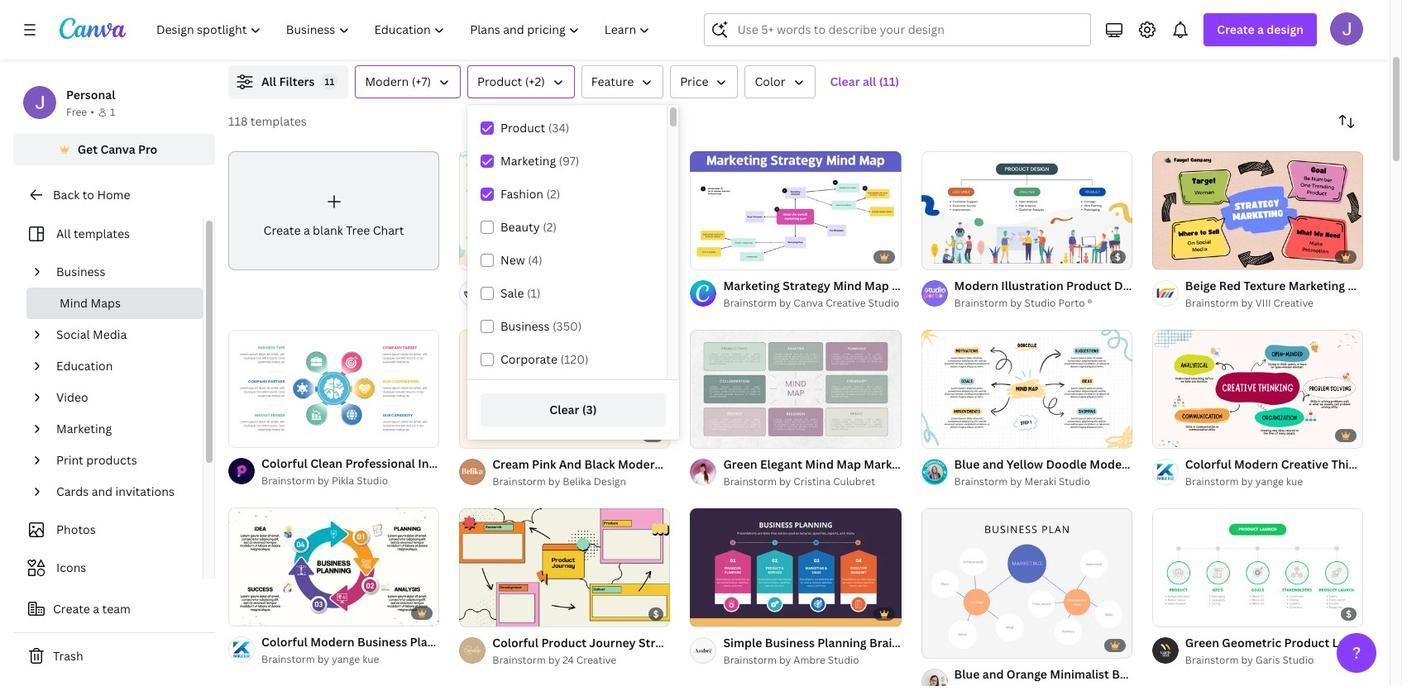 Task type: vqa. For each thing, say whether or not it's contained in the screenshot.
Map
yes



Task type: locate. For each thing, give the bounding box(es) containing it.
colorful clean professional infographic mind map brainstorm brainstorm by pikla studio
[[261, 456, 607, 488]]

1 horizontal spatial and
[[536, 278, 557, 294]]

mind inside green elegant mind map marketing brainstorming brainstorm by cristina culubret
[[805, 456, 834, 472]]

0 horizontal spatial minimalist
[[597, 278, 656, 294]]

0 vertical spatial a
[[1257, 22, 1264, 37]]

orange and green minimalist marketing mind map link
[[492, 277, 774, 295]]

colorful modern creative thinking bus link
[[1185, 456, 1402, 474]]

2 horizontal spatial and
[[983, 667, 1004, 682]]

design right belika
[[594, 475, 626, 489]]

1 horizontal spatial minimalist
[[1050, 667, 1109, 682]]

1 horizontal spatial a
[[304, 222, 310, 238]]

colorful for colorful product journey strategy mindmap brainstorm
[[492, 635, 539, 651]]

red
[[1219, 278, 1241, 294]]

0 vertical spatial brainstorm by yange kue link
[[1185, 474, 1363, 490]]

create inside button
[[53, 601, 90, 617]]

of
[[940, 428, 949, 441]]

brainstorm by 24 creative link
[[492, 652, 670, 669]]

design
[[1267, 22, 1304, 37]]

a inside create a blank tree chart element
[[304, 222, 310, 238]]

map inside green elegant mind map marketing brainstorming brainstorm by cristina culubret
[[837, 456, 861, 472]]

1 horizontal spatial canva
[[794, 296, 823, 310]]

bus
[[1382, 456, 1402, 472]]

(120)
[[560, 352, 589, 367]]

business link
[[50, 256, 193, 288]]

design inside brainstorm by belika design link
[[594, 475, 626, 489]]

personal
[[66, 87, 115, 103]]

trash link
[[13, 640, 215, 673]]

design
[[1114, 278, 1153, 294], [594, 475, 626, 489]]

feature
[[591, 74, 634, 89]]

minimalist for marketing
[[597, 278, 656, 294]]

0 horizontal spatial clear
[[550, 402, 579, 418]]

colorful modern creative thinking bus brainstorm by yange kue
[[1185, 456, 1402, 489]]

1 vertical spatial 1
[[933, 428, 938, 441]]

1 right •
[[110, 105, 115, 119]]

1 vertical spatial canva
[[794, 296, 823, 310]]

modern inside colorful modern creative thinking bus brainstorm by yange kue
[[1234, 456, 1278, 472]]

colorful for colorful clean professional infographic mind map brainstorm
[[261, 456, 308, 472]]

0 horizontal spatial planning
[[410, 635, 459, 650]]

product up 24
[[541, 635, 587, 651]]

(2)
[[546, 186, 560, 202], [543, 219, 557, 235]]

marketing strategy mind map brainstorm whiteboard in purple pink modern professional style image
[[690, 151, 901, 270]]

0 vertical spatial minimalist
[[597, 278, 656, 294]]

planning inside colorful modern business planning mind map brainstorm by yange kue
[[410, 635, 459, 650]]

1 vertical spatial and
[[92, 484, 113, 500]]

brainstorm by yange kue link for business
[[261, 652, 439, 669]]

and for cards
[[92, 484, 113, 500]]

1 horizontal spatial green
[[723, 456, 757, 472]]

brainstorm inside "link"
[[954, 475, 1008, 489]]

brainstorm inside colorful modern business planning mind map brainstorm by yange kue
[[261, 653, 315, 667]]

®
[[1087, 296, 1092, 310]]

product up ®
[[1066, 278, 1112, 294]]

(+2)
[[525, 74, 545, 89]]

0 horizontal spatial design
[[594, 475, 626, 489]]

create a design
[[1217, 22, 1304, 37]]

templates for 118 templates
[[250, 113, 307, 129]]

blue and orange minimalist business plan mind map
[[954, 667, 1248, 682]]

clear for clear (3)
[[550, 402, 579, 418]]

clear left the all at the top right of the page
[[830, 74, 860, 89]]

1 horizontal spatial yange
[[1256, 475, 1284, 489]]

by inside colorful product journey strategy mindmap brainstorm brainstorm by 24 creative
[[548, 653, 560, 667]]

0 horizontal spatial a
[[93, 601, 99, 617]]

a inside create a team button
[[93, 601, 99, 617]]

modern left '(+7)'
[[365, 74, 409, 89]]

0 vertical spatial design
[[1114, 278, 1153, 294]]

0 vertical spatial kue
[[1286, 475, 1303, 489]]

0 horizontal spatial yange
[[332, 653, 360, 667]]

back to home link
[[13, 179, 215, 212]]

print products
[[56, 453, 137, 468]]

sale
[[500, 285, 524, 301]]

1 left the of
[[933, 428, 938, 441]]

all down back
[[56, 226, 71, 242]]

video
[[56, 390, 88, 405]]

1 horizontal spatial planning
[[818, 635, 867, 651]]

0 vertical spatial and
[[536, 278, 557, 294]]

a left 'blank'
[[304, 222, 310, 238]]

product inside "button"
[[477, 74, 522, 89]]

and
[[536, 278, 557, 294], [92, 484, 113, 500], [983, 667, 1004, 682]]

0 horizontal spatial canva
[[100, 141, 135, 157]]

1 vertical spatial yange
[[332, 653, 360, 667]]

a left design
[[1257, 22, 1264, 37]]

beige red texture marketing mind map brainstorm image
[[1152, 151, 1363, 270]]

and right cards
[[92, 484, 113, 500]]

new (4)
[[500, 252, 542, 268]]

create for create a team
[[53, 601, 90, 617]]

creative
[[826, 296, 866, 310], [1274, 296, 1314, 310], [1281, 456, 1329, 472], [576, 653, 616, 667]]

colorful inside colorful clean professional infographic mind map brainstorm brainstorm by pikla studio
[[261, 456, 308, 472]]

and right blue
[[983, 667, 1004, 682]]

green inside orange and green minimalist marketing mind map brainstorm by jelo art
[[560, 278, 594, 294]]

create down icons
[[53, 601, 90, 617]]

colorful modern creative thinking business mind map image
[[1152, 330, 1363, 448]]

yange down colorful modern business planning mind map link
[[332, 653, 360, 667]]

pro
[[138, 141, 157, 157]]

1 vertical spatial kue
[[362, 653, 379, 667]]

simple business planning brainstorm brainstorm by ambre studio
[[723, 635, 933, 667]]

product left (+2)
[[477, 74, 522, 89]]

2 horizontal spatial $
[[1346, 608, 1352, 620]]

studio inside 'simple business planning brainstorm brainstorm by ambre studio'
[[828, 653, 859, 667]]

canva
[[100, 141, 135, 157], [794, 296, 823, 310]]

yange inside colorful modern business planning mind map brainstorm by yange kue
[[332, 653, 360, 667]]

0 horizontal spatial kue
[[362, 653, 379, 667]]

0 horizontal spatial $
[[653, 608, 659, 620]]

yange down colorful modern creative thinking bus link
[[1256, 475, 1284, 489]]

2 horizontal spatial a
[[1257, 22, 1264, 37]]

green up jelo
[[560, 278, 594, 294]]

templates right 118
[[250, 113, 307, 129]]

0 vertical spatial orange
[[492, 278, 533, 294]]

0 horizontal spatial all
[[56, 226, 71, 242]]

1 horizontal spatial create
[[264, 222, 301, 238]]

1 horizontal spatial $
[[1115, 251, 1121, 263]]

a for blank
[[304, 222, 310, 238]]

1 horizontal spatial kue
[[1286, 475, 1303, 489]]

clear for clear all (11)
[[830, 74, 860, 89]]

marketing
[[500, 153, 556, 169], [659, 278, 715, 294], [1289, 278, 1345, 294], [56, 421, 112, 437], [864, 456, 921, 472]]

0 vertical spatial clear
[[830, 74, 860, 89]]

brainstorm by belika design link
[[492, 474, 670, 490]]

to
[[82, 187, 94, 203]]

brainstorm
[[1155, 278, 1219, 294], [492, 296, 546, 310], [723, 296, 777, 310], [954, 296, 1008, 310], [1185, 296, 1239, 310], [544, 456, 607, 472], [261, 474, 315, 488], [492, 475, 546, 489], [723, 475, 777, 489], [954, 475, 1008, 489], [1185, 475, 1239, 489], [745, 635, 808, 651], [869, 635, 933, 651], [261, 653, 315, 667], [492, 653, 546, 667], [723, 653, 777, 667], [1185, 653, 1239, 667]]

mind inside colorful modern business planning mind map brainstorm by yange kue
[[462, 635, 490, 650]]

map inside colorful modern business planning mind map brainstorm by yange kue
[[493, 635, 518, 650]]

(4)
[[528, 252, 542, 268]]

modern left illustration
[[954, 278, 999, 294]]

modern down colorful modern creative thinking business mind map image
[[1234, 456, 1278, 472]]

orange inside orange and green minimalist marketing mind map brainstorm by jelo art
[[492, 278, 533, 294]]

minimalist for business
[[1050, 667, 1109, 682]]

1 horizontal spatial all
[[261, 74, 276, 89]]

2 planning from the left
[[818, 635, 867, 651]]

modern inside colorful modern business planning mind map brainstorm by yange kue
[[310, 635, 355, 650]]

kue down colorful modern business planning mind map link
[[362, 653, 379, 667]]

orange down new
[[492, 278, 533, 294]]

cream pink and black modern marketing strategy mind map brainstorm image
[[459, 330, 670, 448]]

(2) right fashion
[[546, 186, 560, 202]]

modern illustration product design brainstorm link
[[954, 277, 1219, 295]]

0 vertical spatial create
[[1217, 22, 1255, 37]]

1 vertical spatial clear
[[550, 402, 579, 418]]

0 vertical spatial yange
[[1256, 475, 1284, 489]]

0 horizontal spatial orange
[[492, 278, 533, 294]]

brainstorm by studio porto ® link
[[954, 295, 1132, 312]]

1 vertical spatial orange
[[1007, 667, 1047, 682]]

1 of 2
[[933, 428, 956, 441]]

0 horizontal spatial create
[[53, 601, 90, 617]]

1 horizontal spatial brainstorm by yange kue link
[[1185, 474, 1363, 490]]

1 vertical spatial brainstorm by yange kue link
[[261, 652, 439, 669]]

brainstorm inside colorful modern creative thinking bus brainstorm by yange kue
[[1185, 475, 1239, 489]]

2 horizontal spatial create
[[1217, 22, 1255, 37]]

plan
[[1165, 667, 1189, 682]]

create a blank tree chart link
[[228, 151, 439, 270]]

$ for strategy
[[653, 608, 659, 620]]

1 horizontal spatial 1
[[933, 428, 938, 441]]

brainstorm by belika design
[[492, 475, 626, 489]]

print
[[56, 453, 83, 468]]

beige red texture marketing mind map link
[[1185, 277, 1402, 295]]

0 vertical spatial templates
[[250, 113, 307, 129]]

1 horizontal spatial clear
[[830, 74, 860, 89]]

1 planning from the left
[[410, 635, 459, 650]]

design for product
[[1114, 278, 1153, 294]]

2 vertical spatial a
[[93, 601, 99, 617]]

(97)
[[559, 153, 579, 169]]

business inside 'simple business planning brainstorm brainstorm by ambre studio'
[[765, 635, 815, 651]]

by inside green elegant mind map marketing brainstorming brainstorm by cristina culubret
[[779, 475, 791, 489]]

0 horizontal spatial templates
[[74, 226, 130, 242]]

1 vertical spatial all
[[56, 226, 71, 242]]

create inside dropdown button
[[1217, 22, 1255, 37]]

templates down back to home
[[74, 226, 130, 242]]

green left elegant
[[723, 456, 757, 472]]

clear all (11)
[[830, 74, 899, 89]]

filters
[[279, 74, 315, 89]]

marketing link
[[50, 414, 193, 445]]

1 of 2 link
[[921, 330, 1132, 448]]

jelo
[[563, 296, 583, 310]]

free •
[[66, 105, 94, 119]]

ambre
[[794, 653, 825, 667]]

social media
[[56, 327, 127, 342]]

by inside orange and green minimalist marketing mind map brainstorm by jelo art
[[548, 296, 560, 310]]

all left filters
[[261, 74, 276, 89]]

creative inside the beige red texture marketing mind map brainstorm by viii creative
[[1274, 296, 1314, 310]]

brainstorm by jelo art link
[[492, 295, 670, 312]]

colorful inside colorful modern creative thinking bus brainstorm by yange kue
[[1185, 456, 1232, 472]]

blue
[[954, 667, 980, 682]]

planning inside 'simple business planning brainstorm brainstorm by ambre studio'
[[818, 635, 867, 651]]

design inside modern illustration product design brainstorm brainstorm by studio porto ®
[[1114, 278, 1153, 294]]

1 vertical spatial (2)
[[543, 219, 557, 235]]

create left 'blank'
[[264, 222, 301, 238]]

0 horizontal spatial green
[[560, 278, 594, 294]]

kue inside colorful modern business planning mind map brainstorm by yange kue
[[362, 653, 379, 667]]

marketing inside green elegant mind map marketing brainstorming brainstorm by cristina culubret
[[864, 456, 921, 472]]

mind inside the beige red texture marketing mind map brainstorm by viii creative
[[1348, 278, 1377, 294]]

by inside colorful clean professional infographic mind map brainstorm brainstorm by pikla studio
[[317, 474, 329, 488]]

0 vertical spatial all
[[261, 74, 276, 89]]

0 horizontal spatial brainstorm by yange kue link
[[261, 652, 439, 669]]

0 vertical spatial 1
[[110, 105, 115, 119]]

None search field
[[704, 13, 1091, 46]]

118 templates
[[228, 113, 307, 129]]

(1)
[[527, 285, 541, 301]]

jacob simon image
[[1330, 12, 1363, 45]]

(2) right beauty
[[543, 219, 557, 235]]

0 horizontal spatial 1
[[110, 105, 115, 119]]

green elegant mind map marketing brainstorming brainstorm by cristina culubret
[[723, 456, 1004, 489]]

marketing (97)
[[500, 153, 579, 169]]

1 vertical spatial design
[[594, 475, 626, 489]]

clear left "(3)"
[[550, 402, 579, 418]]

2 vertical spatial and
[[983, 667, 1004, 682]]

get canva pro
[[77, 141, 157, 157]]

journey
[[589, 635, 636, 651]]

1 vertical spatial green
[[723, 456, 757, 472]]

creative inside colorful product journey strategy mindmap brainstorm brainstorm by 24 creative
[[576, 653, 616, 667]]

studio inside modern illustration product design brainstorm brainstorm by studio porto ®
[[1025, 296, 1056, 310]]

and inside orange and green minimalist marketing mind map brainstorm by jelo art
[[536, 278, 557, 294]]

free
[[66, 105, 87, 119]]

modern illustration product design brainstorm brainstorm by studio porto ®
[[954, 278, 1219, 310]]

1 vertical spatial templates
[[74, 226, 130, 242]]

$ for design
[[1115, 251, 1121, 263]]

social media link
[[50, 319, 193, 351]]

design left beige
[[1114, 278, 1153, 294]]

colorful inside colorful product journey strategy mindmap brainstorm brainstorm by 24 creative
[[492, 635, 539, 651]]

a left team
[[93, 601, 99, 617]]

1 horizontal spatial design
[[1114, 278, 1153, 294]]

product inside colorful product journey strategy mindmap brainstorm brainstorm by 24 creative
[[541, 635, 587, 651]]

2 vertical spatial create
[[53, 601, 90, 617]]

0 vertical spatial green
[[560, 278, 594, 294]]

1 vertical spatial create
[[264, 222, 301, 238]]

a inside create a design dropdown button
[[1257, 22, 1264, 37]]

kue inside colorful modern creative thinking bus brainstorm by yange kue
[[1286, 475, 1303, 489]]

by inside "link"
[[1010, 475, 1022, 489]]

all filters
[[261, 74, 315, 89]]

create left design
[[1217, 22, 1255, 37]]

price
[[680, 74, 709, 89]]

by inside colorful modern business planning mind map brainstorm by yange kue
[[317, 653, 329, 667]]

11 filter options selected element
[[321, 74, 338, 90]]

strategy
[[639, 635, 686, 651]]

modern down colorful modern business planning mind map 'image'
[[310, 635, 355, 650]]

map inside the beige red texture marketing mind map brainstorm by viii creative
[[1379, 278, 1402, 294]]

colorful inside colorful modern business planning mind map brainstorm by yange kue
[[261, 635, 308, 650]]

1 for 1 of 2
[[933, 428, 938, 441]]

0 vertical spatial (2)
[[546, 186, 560, 202]]

and down the (4) at the top of the page
[[536, 278, 557, 294]]

minimalist inside orange and green minimalist marketing mind map brainstorm by jelo art
[[597, 278, 656, 294]]

1 horizontal spatial orange
[[1007, 667, 1047, 682]]

thinking
[[1331, 456, 1379, 472]]

icons
[[56, 560, 86, 576]]

a for team
[[93, 601, 99, 617]]

0 horizontal spatial and
[[92, 484, 113, 500]]

viii
[[1256, 296, 1271, 310]]

1 vertical spatial minimalist
[[1050, 667, 1109, 682]]

orange right blue
[[1007, 667, 1047, 682]]

business inside colorful modern business planning mind map brainstorm by yange kue
[[357, 635, 407, 650]]

1 horizontal spatial templates
[[250, 113, 307, 129]]

creative inside colorful modern creative thinking bus brainstorm by yange kue
[[1281, 456, 1329, 472]]

kue down colorful modern creative thinking bus link
[[1286, 475, 1303, 489]]

home
[[97, 187, 130, 203]]

create for create a blank tree chart
[[264, 222, 301, 238]]

studio inside colorful clean professional infographic mind map brainstorm brainstorm by pikla studio
[[357, 474, 388, 488]]

mind inside colorful clean professional infographic mind map brainstorm brainstorm by pikla studio
[[485, 456, 514, 472]]

brainstorm by garis studio link
[[1185, 652, 1363, 669]]

0 vertical spatial canva
[[100, 141, 135, 157]]

1 vertical spatial a
[[304, 222, 310, 238]]

brainstorm by canva creative studio link
[[723, 295, 901, 312]]

green elegant mind map marketing brainstorming image
[[690, 330, 901, 448]]

orange inside blue and orange minimalist business plan mind map link
[[1007, 667, 1047, 682]]



Task type: describe. For each thing, give the bounding box(es) containing it.
map inside colorful clean professional infographic mind map brainstorm brainstorm by pikla studio
[[517, 456, 541, 472]]

all
[[863, 74, 876, 89]]

product left (34)
[[500, 120, 545, 136]]

blue and yellow doodle modern mind map business brainstorm image
[[921, 330, 1132, 448]]

by inside 'simple business planning brainstorm brainstorm by ambre studio'
[[779, 653, 791, 667]]

modern inside modern illustration product design brainstorm brainstorm by studio porto ®
[[954, 278, 999, 294]]

invitations
[[115, 484, 174, 500]]

templates for all templates
[[74, 226, 130, 242]]

back
[[53, 187, 80, 203]]

brainstorm by viii creative link
[[1185, 295, 1363, 312]]

a for design
[[1257, 22, 1264, 37]]

colorful product journey strategy mindmap brainstorm link
[[492, 634, 808, 652]]

blue and orange minimalist business plan mind map image
[[921, 509, 1132, 658]]

elegant
[[760, 456, 802, 472]]

(350)
[[553, 318, 582, 334]]

•
[[90, 105, 94, 119]]

yange inside colorful modern creative thinking bus brainstorm by yange kue
[[1256, 475, 1284, 489]]

modern illustration product design brainstorm image
[[921, 151, 1132, 270]]

orange and green minimalist marketing mind map image
[[459, 151, 670, 270]]

Sort by button
[[1330, 105, 1363, 138]]

brainstorming
[[923, 456, 1004, 472]]

back to home
[[53, 187, 130, 203]]

canva inside button
[[100, 141, 135, 157]]

and for orange
[[536, 278, 557, 294]]

brainstorm inside orange and green minimalist marketing mind map brainstorm by jelo art
[[492, 296, 546, 310]]

corporate (120)
[[500, 352, 589, 367]]

green inside green elegant mind map marketing brainstorming brainstorm by cristina culubret
[[723, 456, 757, 472]]

by inside colorful modern creative thinking bus brainstorm by yange kue
[[1241, 475, 1253, 489]]

modern inside button
[[365, 74, 409, 89]]

11
[[325, 75, 334, 88]]

by inside the beige red texture marketing mind map brainstorm by viii creative
[[1241, 296, 1253, 310]]

colorful for colorful modern creative thinking bus
[[1185, 456, 1232, 472]]

colorful for colorful modern business planning mind map
[[261, 635, 308, 650]]

belika
[[563, 475, 591, 489]]

brainstorm by pikla studio link
[[261, 474, 439, 490]]

modern (+7) button
[[355, 65, 461, 98]]

media
[[93, 327, 127, 342]]

orange and green minimalist marketing mind map brainstorm by jelo art
[[492, 278, 774, 310]]

clean
[[310, 456, 343, 472]]

print products link
[[50, 445, 193, 477]]

all for all templates
[[56, 226, 71, 242]]

pikla
[[332, 474, 354, 488]]

maps
[[91, 295, 121, 311]]

product inside modern illustration product design brainstorm brainstorm by studio porto ®
[[1066, 278, 1112, 294]]

brainstorm by yange kue link for creative
[[1185, 474, 1363, 490]]

beige
[[1185, 278, 1216, 294]]

create a blank tree chart element
[[228, 151, 439, 270]]

culubret
[[833, 475, 875, 489]]

illustration
[[1001, 278, 1064, 294]]

mind inside orange and green minimalist marketing mind map brainstorm by jelo art
[[718, 278, 747, 294]]

(2) for beauty (2)
[[543, 219, 557, 235]]

texture
[[1244, 278, 1286, 294]]

colorful modern business planning mind map image
[[228, 508, 439, 627]]

(2) for fashion (2)
[[546, 186, 560, 202]]

price button
[[670, 65, 738, 98]]

marketing inside the beige red texture marketing mind map brainstorm by viii creative
[[1289, 278, 1345, 294]]

social
[[56, 327, 90, 342]]

and for blue
[[983, 667, 1004, 682]]

clear all (11) button
[[822, 65, 908, 98]]

color button
[[745, 65, 815, 98]]

blue and orange minimalist business plan mind map link
[[954, 666, 1248, 684]]

infographic
[[418, 456, 483, 472]]

trash
[[53, 649, 83, 664]]

professional
[[345, 456, 415, 472]]

green geometric product launch flowchart diagram brainstorm image
[[1152, 508, 1363, 627]]

marketing inside orange and green minimalist marketing mind map brainstorm by jelo art
[[659, 278, 715, 294]]

cristina
[[794, 475, 831, 489]]

fashion (2)
[[500, 186, 560, 202]]

tree
[[346, 222, 370, 238]]

get canva pro button
[[13, 134, 215, 165]]

colorful product journey strategy mindmap brainstorm image
[[459, 508, 670, 627]]

simple business planning brainstorm image
[[690, 508, 901, 627]]

get
[[77, 141, 98, 157]]

by inside modern illustration product design brainstorm brainstorm by studio porto ®
[[1010, 296, 1022, 310]]

top level navigation element
[[146, 13, 665, 46]]

brainstorm inside green elegant mind map marketing brainstorming brainstorm by cristina culubret
[[723, 475, 777, 489]]

create for create a design
[[1217, 22, 1255, 37]]

product (34)
[[500, 120, 570, 136]]

brainstorm by ambre studio link
[[723, 652, 901, 669]]

(3)
[[582, 402, 597, 418]]

brainstorm by meraki studio
[[954, 475, 1090, 489]]

porto
[[1058, 296, 1085, 310]]

colorful modern business planning mind map link
[[261, 634, 518, 652]]

brainstorm by cristina culubret link
[[723, 474, 901, 490]]

(11)
[[879, 74, 899, 89]]

products
[[86, 453, 137, 468]]

map inside orange and green minimalist marketing mind map brainstorm by jelo art
[[749, 278, 774, 294]]

brainstorm by meraki studio link
[[954, 474, 1132, 490]]

meraki
[[1025, 475, 1056, 489]]

icons link
[[23, 553, 193, 584]]

cards and invitations
[[56, 484, 174, 500]]

product (+2)
[[477, 74, 545, 89]]

all templates
[[56, 226, 130, 242]]

beauty
[[500, 219, 540, 235]]

design for belika
[[594, 475, 626, 489]]

mind maps
[[60, 295, 121, 311]]

24
[[563, 653, 574, 667]]

118
[[228, 113, 248, 129]]

business (350)
[[500, 318, 582, 334]]

fashion
[[500, 186, 544, 202]]

brainstorm inside the beige red texture marketing mind map brainstorm by viii creative
[[1185, 296, 1239, 310]]

photos
[[56, 522, 96, 538]]

Search search field
[[737, 14, 1081, 45]]

mindmap
[[689, 635, 742, 651]]

colorful clean professional infographic mind map brainstorm link
[[261, 455, 607, 474]]

2
[[951, 428, 956, 441]]

1 for 1
[[110, 105, 115, 119]]

colorful product journey strategy mindmap brainstorm brainstorm by 24 creative
[[492, 635, 808, 667]]

colorful clean professional infographic mind map brainstorm image
[[228, 329, 439, 448]]

tree chart templates image
[[1010, 0, 1363, 45]]

studio inside "link"
[[1059, 475, 1090, 489]]

simple business planning brainstorm link
[[723, 634, 933, 652]]

all for all filters
[[261, 74, 276, 89]]

create a design button
[[1204, 13, 1317, 46]]

modern (+7)
[[365, 74, 431, 89]]

product (+2) button
[[467, 65, 575, 98]]

all templates link
[[23, 218, 193, 250]]

beige red texture marketing mind map brainstorm by viii creative
[[1185, 278, 1402, 310]]



